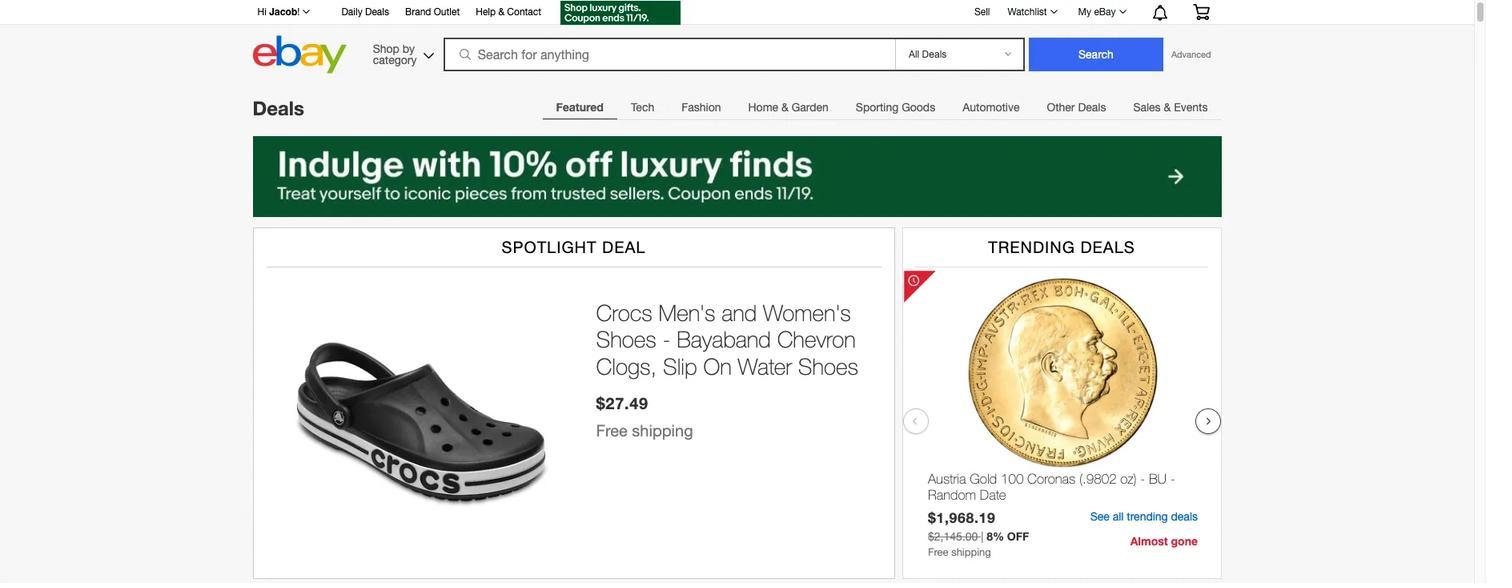 Task type: locate. For each thing, give the bounding box(es) containing it.
tech link
[[617, 91, 668, 123]]

slip
[[663, 353, 697, 380]]

my
[[1079, 6, 1092, 18]]

on
[[704, 353, 732, 380]]

help & contact link
[[476, 4, 541, 22]]

sales
[[1134, 101, 1161, 114]]

1 horizontal spatial &
[[782, 101, 789, 114]]

$27.49
[[596, 393, 649, 412]]

date
[[980, 487, 1006, 503]]

deals inside account navigation
[[365, 6, 389, 18]]

shipping
[[632, 421, 693, 439], [951, 546, 991, 558]]

daily deals link
[[342, 4, 389, 22]]

& right help
[[499, 6, 505, 18]]

Search for anything text field
[[446, 39, 892, 70]]

trending
[[1127, 510, 1168, 523]]

home & garden
[[749, 101, 829, 114]]

- up slip
[[663, 326, 671, 353]]

$2,145.00 | 8% off free shipping
[[928, 529, 1029, 558]]

shipping inside $2,145.00 | 8% off free shipping
[[951, 546, 991, 558]]

& for events
[[1164, 101, 1171, 114]]

shipping down $27.49
[[632, 421, 693, 439]]

shipping down |
[[951, 546, 991, 558]]

1 horizontal spatial -
[[1140, 471, 1145, 487]]

!
[[297, 6, 300, 18]]

category
[[373, 53, 417, 66]]

by
[[403, 42, 415, 55]]

None submit
[[1029, 38, 1164, 71]]

2 horizontal spatial &
[[1164, 101, 1171, 114]]

featured menu bar
[[543, 91, 1222, 123]]

other deals
[[1047, 101, 1107, 114]]

men's
[[659, 299, 716, 326]]

coronas
[[1027, 471, 1076, 487]]

0 horizontal spatial shipping
[[632, 421, 693, 439]]

almost
[[1130, 534, 1168, 548]]

& inside account navigation
[[499, 6, 505, 18]]

deals for daily
[[365, 6, 389, 18]]

& right home
[[782, 101, 789, 114]]

shop by category
[[373, 42, 417, 66]]

austria gold 100 coronas (.9802 oz) - bu - random date
[[928, 471, 1175, 503]]

all
[[1113, 510, 1124, 523]]

free
[[596, 421, 628, 439], [928, 546, 948, 558]]

0 horizontal spatial free
[[596, 421, 628, 439]]

sporting
[[856, 101, 899, 114]]

free down $2,145.00 at the bottom of the page
[[928, 546, 948, 558]]

0 horizontal spatial shoes
[[596, 326, 657, 353]]

see
[[1090, 510, 1110, 523]]

crocs
[[596, 299, 653, 326]]

& for contact
[[499, 6, 505, 18]]

shoes
[[596, 326, 657, 353], [798, 353, 859, 380]]

deals inside featured menu bar
[[1078, 101, 1107, 114]]

brand
[[405, 6, 431, 18]]

0 horizontal spatial -
[[663, 326, 671, 353]]

$1,968.19
[[928, 509, 996, 526]]

0 vertical spatial shoes
[[596, 326, 657, 353]]

deal
[[602, 238, 646, 256]]

& inside "link"
[[782, 101, 789, 114]]

-
[[663, 326, 671, 353], [1140, 471, 1145, 487], [1170, 471, 1175, 487]]

brand outlet link
[[405, 4, 460, 22]]

austria
[[928, 471, 966, 487]]

1 vertical spatial shoes
[[798, 353, 859, 380]]

ebay
[[1094, 6, 1116, 18]]

shop by category button
[[366, 36, 438, 70]]

& right sales
[[1164, 101, 1171, 114]]

fashion
[[682, 101, 721, 114]]

deals for other
[[1078, 101, 1107, 114]]

$2,145.00
[[928, 530, 978, 543]]

deals link
[[253, 97, 304, 119]]

gold
[[970, 471, 997, 487]]

1 vertical spatial free
[[928, 546, 948, 558]]

goods
[[902, 101, 936, 114]]

brand outlet
[[405, 6, 460, 18]]

off
[[1007, 529, 1029, 543]]

&
[[499, 6, 505, 18], [782, 101, 789, 114], [1164, 101, 1171, 114]]

8%
[[987, 529, 1004, 543]]

gone
[[1171, 534, 1198, 548]]

shoes up clogs,
[[596, 326, 657, 353]]

chevron
[[777, 326, 856, 353]]

shoes down chevron
[[798, 353, 859, 380]]

garden
[[792, 101, 829, 114]]

daily
[[342, 6, 363, 18]]

get the coupon image
[[561, 1, 681, 25]]

hi jacob !
[[258, 6, 300, 18]]

- right oz)
[[1140, 471, 1145, 487]]

watchlist
[[1008, 6, 1047, 18]]

watchlist link
[[999, 2, 1065, 22]]

2 horizontal spatial -
[[1170, 471, 1175, 487]]

- right the bu
[[1170, 471, 1175, 487]]

outlet
[[434, 6, 460, 18]]

0 vertical spatial free
[[596, 421, 628, 439]]

deals
[[1171, 510, 1198, 523]]

crocs men's and women's shoes - bayaband chevron clogs, slip on water shoes link
[[596, 299, 878, 380]]

1 vertical spatial shipping
[[951, 546, 991, 558]]

featured tab list
[[543, 91, 1222, 123]]

automotive link
[[949, 91, 1034, 123]]

clogs,
[[596, 353, 657, 380]]

free down $27.49
[[596, 421, 628, 439]]

daily deals
[[342, 6, 389, 18]]

fashion link
[[668, 91, 735, 123]]

spotlight deal
[[502, 238, 646, 256]]

oz)
[[1120, 471, 1137, 487]]

1 horizontal spatial shipping
[[951, 546, 991, 558]]

indulge with 10% off luxury finds treat yourself iconic pieces from trusted sellers. coupon ends 11/19. image
[[253, 136, 1222, 217]]

see all trending deals link
[[1090, 510, 1198, 523]]

your shopping cart image
[[1192, 4, 1211, 20]]

0 horizontal spatial &
[[499, 6, 505, 18]]

deals
[[365, 6, 389, 18], [253, 97, 304, 119], [1078, 101, 1107, 114], [1081, 238, 1136, 256]]

1 horizontal spatial free
[[928, 546, 948, 558]]

trending deals
[[989, 238, 1136, 256]]

bu
[[1149, 471, 1167, 487]]

sales & events link
[[1120, 91, 1222, 123]]

& for garden
[[782, 101, 789, 114]]



Task type: vqa. For each thing, say whether or not it's contained in the screenshot.
Increase at the bottom
no



Task type: describe. For each thing, give the bounding box(es) containing it.
crocs men's and women's shoes - bayaband chevron clogs, slip on water shoes
[[596, 299, 859, 380]]

hi
[[258, 6, 267, 18]]

automotive
[[963, 101, 1020, 114]]

trending
[[989, 238, 1076, 256]]

sporting goods link
[[843, 91, 949, 123]]

home & garden link
[[735, 91, 843, 123]]

spotlight
[[502, 238, 597, 256]]

none submit inside shop by category banner
[[1029, 38, 1164, 71]]

jacob
[[269, 6, 297, 18]]

and
[[722, 299, 757, 326]]

austria gold 100 coronas (.9802 oz) - bu - random date link
[[928, 471, 1198, 507]]

shop
[[373, 42, 400, 55]]

events
[[1174, 101, 1208, 114]]

shop by category banner
[[249, 0, 1222, 78]]

advanced link
[[1164, 38, 1220, 70]]

free shipping
[[596, 421, 693, 439]]

sporting goods
[[856, 101, 936, 114]]

sell link
[[968, 6, 998, 17]]

help & contact
[[476, 6, 541, 18]]

1 horizontal spatial shoes
[[798, 353, 859, 380]]

my ebay
[[1079, 6, 1116, 18]]

bayaband
[[677, 326, 771, 353]]

sales & events
[[1134, 101, 1208, 114]]

almost gone
[[1130, 534, 1198, 548]]

water
[[738, 353, 792, 380]]

women's
[[763, 299, 851, 326]]

account navigation
[[249, 0, 1222, 27]]

sell
[[975, 6, 990, 17]]

free inside $2,145.00 | 8% off free shipping
[[928, 546, 948, 558]]

featured link
[[543, 91, 617, 123]]

- inside crocs men's and women's shoes - bayaband chevron clogs, slip on water shoes
[[663, 326, 671, 353]]

see all trending deals
[[1090, 510, 1198, 523]]

deals for trending
[[1081, 238, 1136, 256]]

contact
[[507, 6, 541, 18]]

my ebay link
[[1070, 2, 1134, 22]]

help
[[476, 6, 496, 18]]

0 vertical spatial shipping
[[632, 421, 693, 439]]

100
[[1001, 471, 1024, 487]]

home
[[749, 101, 779, 114]]

featured
[[556, 100, 604, 114]]

tech
[[631, 101, 655, 114]]

other
[[1047, 101, 1075, 114]]

(.9802
[[1079, 471, 1117, 487]]

random
[[928, 487, 976, 503]]

advanced
[[1172, 50, 1211, 59]]

|
[[981, 530, 983, 543]]

other deals link
[[1034, 91, 1120, 123]]



